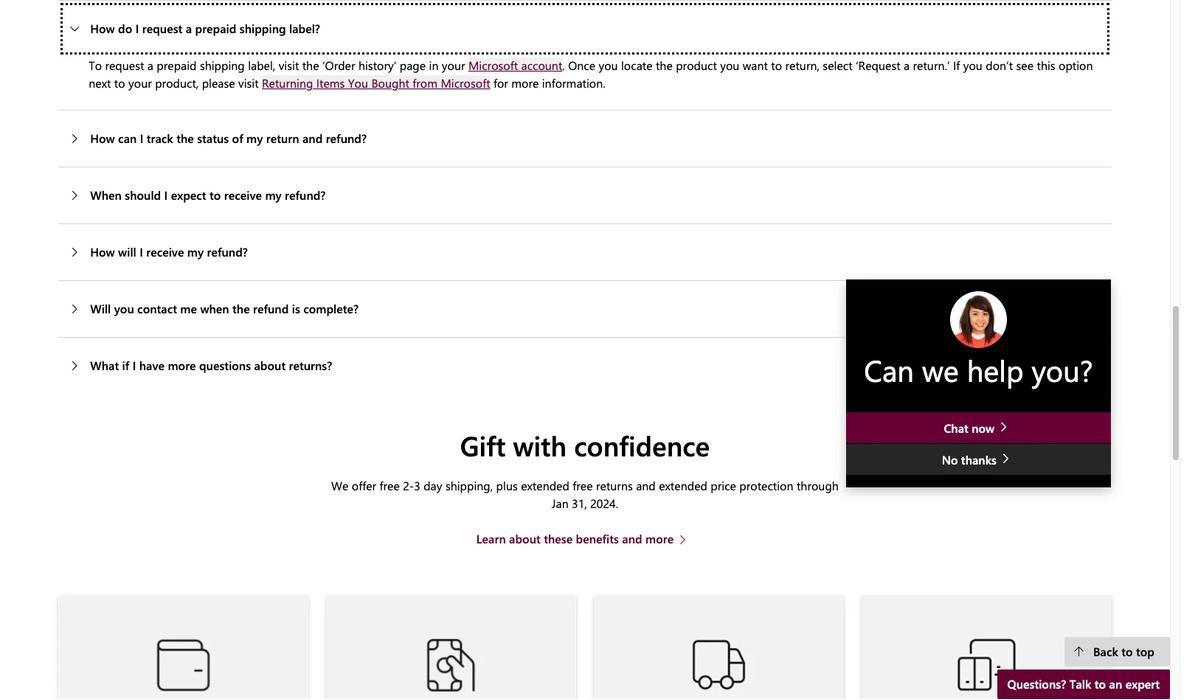 Task type: describe. For each thing, give the bounding box(es) containing it.
0 vertical spatial receive
[[224, 188, 262, 203]]

1 vertical spatial about
[[509, 531, 541, 546]]

1 horizontal spatial visit
[[279, 58, 299, 73]]

talk
[[1069, 676, 1091, 692]]

you left "want"
[[720, 58, 739, 73]]

return.'
[[913, 58, 950, 73]]

returns
[[596, 478, 633, 493]]

you?
[[1032, 351, 1093, 390]]

a inside . once you locate the product you want to return, select 'request a return.' if you don't see this option next to your product, please visit
[[904, 58, 910, 73]]

want
[[743, 58, 768, 73]]

help
[[967, 351, 1024, 390]]

thanks
[[961, 453, 997, 468]]

1 free from the left
[[380, 478, 400, 493]]

i for request
[[136, 21, 139, 36]]

you
[[348, 76, 368, 91]]

return
[[266, 131, 299, 146]]

with
[[513, 427, 567, 464]]

status
[[197, 131, 229, 146]]

will
[[118, 244, 136, 260]]

questions
[[199, 358, 251, 374]]

what
[[90, 358, 119, 374]]

these
[[544, 531, 573, 546]]

'request
[[856, 58, 900, 73]]

don't
[[986, 58, 1013, 73]]

how can i track the status of my return and refund?
[[90, 131, 367, 146]]

i for expect
[[164, 188, 168, 203]]

. once you locate the product you want to return, select 'request a return.' if you don't see this option next to your product, please visit
[[89, 58, 1093, 91]]

offer
[[352, 478, 376, 493]]

now
[[972, 420, 995, 436]]

learn
[[476, 531, 506, 546]]

to
[[89, 58, 102, 73]]

to left an
[[1095, 676, 1106, 692]]

learn about these benefits and more link
[[476, 530, 694, 548]]

0 vertical spatial my
[[246, 131, 263, 146]]

'order
[[322, 58, 355, 73]]

an
[[1109, 676, 1122, 692]]

2 vertical spatial more
[[646, 531, 674, 546]]

when
[[90, 188, 122, 203]]

about inside dropdown button
[[254, 358, 286, 374]]

1 vertical spatial prepaid
[[157, 58, 197, 73]]

0 vertical spatial refund?
[[326, 131, 367, 146]]

you inside dropdown button
[[114, 301, 134, 317]]

no
[[942, 453, 958, 468]]

your inside . once you locate the product you want to return, select 'request a return.' if you don't see this option next to your product, please visit
[[128, 76, 152, 91]]

me
[[180, 301, 197, 317]]

option
[[1059, 58, 1093, 73]]

please
[[202, 76, 235, 91]]

a inside dropdown button
[[186, 21, 192, 36]]

of
[[232, 131, 243, 146]]

do
[[118, 21, 132, 36]]

no thanks
[[942, 453, 1000, 468]]

chat
[[944, 420, 968, 436]]

confidence
[[574, 427, 710, 464]]

protection
[[739, 478, 793, 493]]

no thanks button
[[846, 444, 1111, 475]]

is
[[292, 301, 300, 317]]

back to top
[[1093, 644, 1155, 660]]

how do i request a prepaid shipping label?
[[90, 21, 320, 36]]

1 horizontal spatial more
[[511, 76, 539, 91]]

we
[[331, 478, 348, 493]]

i for track
[[140, 131, 143, 146]]

track
[[147, 131, 173, 146]]

3
[[414, 478, 420, 493]]

how for how do i request a prepaid shipping label?
[[90, 21, 115, 36]]

information.
[[542, 76, 605, 91]]

1 extended from the left
[[521, 478, 569, 493]]

microsoft account link
[[468, 58, 562, 73]]

top
[[1136, 644, 1155, 660]]

gift with confidence
[[460, 427, 710, 464]]

how will i receive my refund? button
[[58, 225, 1112, 281]]

questions? talk to an expert button
[[997, 670, 1170, 699]]

for
[[493, 76, 508, 91]]

the inside 'will you contact me when the refund is complete?' dropdown button
[[232, 301, 250, 317]]

return,
[[785, 58, 820, 73]]

jan
[[552, 496, 569, 511]]

1 vertical spatial shipping
[[200, 58, 245, 73]]

returning
[[262, 76, 313, 91]]

this
[[1037, 58, 1055, 73]]

see
[[1016, 58, 1034, 73]]

returning items you bought from microsoft for more information.
[[262, 76, 609, 91]]

31,
[[572, 496, 587, 511]]

i for have
[[133, 358, 136, 374]]

through
[[797, 478, 839, 493]]

more inside dropdown button
[[168, 358, 196, 374]]

how will i receive my refund?
[[90, 244, 248, 260]]

learn about these benefits and more
[[476, 531, 674, 546]]

expect
[[171, 188, 206, 203]]

label?
[[289, 21, 320, 36]]



Task type: vqa. For each thing, say whether or not it's contained in the screenshot.
in page navigation element
no



Task type: locate. For each thing, give the bounding box(es) containing it.
refund? up will you contact me when the refund is complete?
[[207, 244, 248, 260]]

the
[[302, 58, 319, 73], [656, 58, 673, 73], [176, 131, 194, 146], [232, 301, 250, 317]]

request right to
[[105, 58, 144, 73]]

i right do
[[136, 21, 139, 36]]

back
[[1093, 644, 1118, 660]]

2 horizontal spatial more
[[646, 531, 674, 546]]

refund
[[253, 301, 289, 317]]

microsoft
[[468, 58, 518, 73], [441, 76, 490, 91]]

my up me
[[187, 244, 204, 260]]

0 horizontal spatial more
[[168, 358, 196, 374]]

1 vertical spatial visit
[[238, 76, 259, 91]]

2 how from the top
[[90, 131, 115, 146]]

receive right "will"
[[146, 244, 184, 260]]

0 horizontal spatial visit
[[238, 76, 259, 91]]

a up product,
[[186, 21, 192, 36]]

to right expect
[[210, 188, 221, 203]]

1 horizontal spatial receive
[[224, 188, 262, 203]]

0 horizontal spatial receive
[[146, 244, 184, 260]]

prepaid inside the how do i request a prepaid shipping label? dropdown button
[[195, 21, 236, 36]]

prepaid up please
[[195, 21, 236, 36]]

and right benefits
[[622, 531, 642, 546]]

i left expect
[[164, 188, 168, 203]]

shipping up please
[[200, 58, 245, 73]]

0 horizontal spatial my
[[187, 244, 204, 260]]

the right locate
[[656, 58, 673, 73]]

2 vertical spatial how
[[90, 244, 115, 260]]

you right if
[[963, 58, 983, 73]]

request right do
[[142, 21, 182, 36]]

how
[[90, 21, 115, 36], [90, 131, 115, 146], [90, 244, 115, 260]]

your right in
[[442, 58, 465, 73]]

0 vertical spatial more
[[511, 76, 539, 91]]

and inside we offer free 2-3 day shipping, plus extended free returns and extended price protection through jan 31, 2024.
[[636, 478, 656, 493]]

1 vertical spatial your
[[128, 76, 152, 91]]

2 vertical spatial my
[[187, 244, 204, 260]]

to right next on the top left of the page
[[114, 76, 125, 91]]

0 vertical spatial about
[[254, 358, 286, 374]]

2 horizontal spatial my
[[265, 188, 282, 203]]

if
[[122, 358, 129, 374]]

items
[[316, 76, 345, 91]]

refund?
[[326, 131, 367, 146], [285, 188, 326, 203], [207, 244, 248, 260]]

free up 31,
[[573, 478, 593, 493]]

to right "want"
[[771, 58, 782, 73]]

2 vertical spatial refund?
[[207, 244, 248, 260]]

i right "will"
[[140, 244, 143, 260]]

to request a prepaid shipping label, visit the 'order history' page in your microsoft account
[[89, 58, 562, 73]]

request inside dropdown button
[[142, 21, 182, 36]]

we offer free 2-3 day shipping, plus extended free returns and extended price protection through jan 31, 2024.
[[331, 478, 839, 511]]

when should i expect to receive my refund? button
[[58, 168, 1112, 224]]

to left top
[[1122, 644, 1133, 660]]

how left do
[[90, 21, 115, 36]]

1 vertical spatial more
[[168, 358, 196, 374]]

you right once
[[599, 58, 618, 73]]

2024.
[[590, 496, 618, 511]]

product,
[[155, 76, 199, 91]]

what if i have more questions about returns? button
[[58, 338, 1112, 394]]

the inside . once you locate the product you want to return, select 'request a return.' if you don't see this option next to your product, please visit
[[656, 58, 673, 73]]

the up items at the left top of page
[[302, 58, 319, 73]]

0 vertical spatial microsoft
[[468, 58, 518, 73]]

0 horizontal spatial your
[[128, 76, 152, 91]]

1 vertical spatial receive
[[146, 244, 184, 260]]

1 horizontal spatial free
[[573, 478, 593, 493]]

1 how from the top
[[90, 21, 115, 36]]

microsoft left for
[[441, 76, 490, 91]]

when should i expect to receive my refund?
[[90, 188, 326, 203]]

can
[[118, 131, 137, 146]]

prepaid
[[195, 21, 236, 36], [157, 58, 197, 73]]

about left these
[[509, 531, 541, 546]]

a left return.' in the top of the page
[[904, 58, 910, 73]]

0 horizontal spatial about
[[254, 358, 286, 374]]

will you contact me when the refund is complete?
[[90, 301, 359, 317]]

complete?
[[303, 301, 359, 317]]

questions? talk to an expert
[[1007, 676, 1160, 692]]

refund? down you
[[326, 131, 367, 146]]

returns?
[[289, 358, 332, 374]]

chat now
[[944, 420, 998, 436]]

0 vertical spatial visit
[[279, 58, 299, 73]]

receive
[[224, 188, 262, 203], [146, 244, 184, 260]]

visit inside . once you locate the product you want to return, select 'request a return.' if you don't see this option next to your product, please visit
[[238, 76, 259, 91]]

visit down the label,
[[238, 76, 259, 91]]

1 horizontal spatial extended
[[659, 478, 707, 493]]

more right benefits
[[646, 531, 674, 546]]

your left product,
[[128, 76, 152, 91]]

benefits
[[576, 531, 619, 546]]

how can i track the status of my return and refund? button
[[58, 111, 1112, 167]]

visit up the returning
[[279, 58, 299, 73]]

1 vertical spatial my
[[265, 188, 282, 203]]

2 vertical spatial and
[[622, 531, 642, 546]]

you right will
[[114, 301, 134, 317]]

and inside dropdown button
[[302, 131, 323, 146]]

1 horizontal spatial my
[[246, 131, 263, 146]]

a right to
[[147, 58, 153, 73]]

locate
[[621, 58, 653, 73]]

refund? down the return
[[285, 188, 326, 203]]

gift
[[460, 427, 506, 464]]

about left returns?
[[254, 358, 286, 374]]

the right when
[[232, 301, 250, 317]]

0 horizontal spatial a
[[147, 58, 153, 73]]

free left 2-
[[380, 478, 400, 493]]

my
[[246, 131, 263, 146], [265, 188, 282, 203], [187, 244, 204, 260]]

i right can
[[140, 131, 143, 146]]

will you contact me when the refund is complete? button
[[58, 281, 1112, 337]]

have
[[139, 358, 165, 374]]

extended left the price
[[659, 478, 707, 493]]

how for how can i track the status of my return and refund?
[[90, 131, 115, 146]]

shipping,
[[445, 478, 493, 493]]

from
[[413, 76, 437, 91]]

how do i request a prepaid shipping label? button
[[58, 1, 1112, 57]]

0 vertical spatial your
[[442, 58, 465, 73]]

should
[[125, 188, 161, 203]]

when
[[200, 301, 229, 317]]

1 horizontal spatial a
[[186, 21, 192, 36]]

receive right expect
[[224, 188, 262, 203]]

2 horizontal spatial a
[[904, 58, 910, 73]]

shipping
[[240, 21, 286, 36], [200, 58, 245, 73]]

will
[[90, 301, 111, 317]]

free
[[380, 478, 400, 493], [573, 478, 593, 493]]

we
[[922, 351, 959, 390]]

1 vertical spatial how
[[90, 131, 115, 146]]

returning items you bought from microsoft link
[[262, 76, 490, 91]]

1 vertical spatial refund?
[[285, 188, 326, 203]]

bought
[[371, 76, 409, 91]]

3 how from the top
[[90, 244, 115, 260]]

back to top link
[[1064, 637, 1170, 667]]

contact
[[137, 301, 177, 317]]

0 vertical spatial shipping
[[240, 21, 286, 36]]

shipping inside the how do i request a prepaid shipping label? dropdown button
[[240, 21, 286, 36]]

the right track
[[176, 131, 194, 146]]

0 vertical spatial how
[[90, 21, 115, 36]]

and right returns
[[636, 478, 656, 493]]

how left "will"
[[90, 244, 115, 260]]

1 vertical spatial and
[[636, 478, 656, 493]]

expert
[[1125, 676, 1160, 692]]

plus
[[496, 478, 518, 493]]

visit
[[279, 58, 299, 73], [238, 76, 259, 91]]

your
[[442, 58, 465, 73], [128, 76, 152, 91]]

more
[[511, 76, 539, 91], [168, 358, 196, 374], [646, 531, 674, 546]]

once
[[568, 58, 595, 73]]

can we help you?
[[864, 351, 1093, 390]]

microsoft up for
[[468, 58, 518, 73]]

select
[[823, 58, 852, 73]]

history'
[[358, 58, 396, 73]]

i for receive
[[140, 244, 143, 260]]

2 free from the left
[[573, 478, 593, 493]]

what if i have more questions about returns?
[[90, 358, 332, 374]]

0 horizontal spatial free
[[380, 478, 400, 493]]

more down microsoft account link
[[511, 76, 539, 91]]

2 extended from the left
[[659, 478, 707, 493]]

my down the return
[[265, 188, 282, 203]]

to
[[771, 58, 782, 73], [114, 76, 125, 91], [210, 188, 221, 203], [1122, 644, 1133, 660], [1095, 676, 1106, 692]]

the inside how can i track the status of my return and refund? dropdown button
[[176, 131, 194, 146]]

extended up jan
[[521, 478, 569, 493]]

prepaid up product,
[[157, 58, 197, 73]]

next
[[89, 76, 111, 91]]

1 horizontal spatial your
[[442, 58, 465, 73]]

how for how will i receive my refund?
[[90, 244, 115, 260]]

1 vertical spatial microsoft
[[441, 76, 490, 91]]

0 vertical spatial request
[[142, 21, 182, 36]]

can
[[864, 351, 914, 390]]

1 horizontal spatial about
[[509, 531, 541, 546]]

my right of
[[246, 131, 263, 146]]

and right the return
[[302, 131, 323, 146]]

0 horizontal spatial extended
[[521, 478, 569, 493]]

chat now button
[[846, 412, 1111, 443]]

shipping up the label,
[[240, 21, 286, 36]]

0 vertical spatial prepaid
[[195, 21, 236, 36]]

i right if
[[133, 358, 136, 374]]

price
[[711, 478, 736, 493]]

0 vertical spatial and
[[302, 131, 323, 146]]

more right have
[[168, 358, 196, 374]]

if
[[953, 58, 960, 73]]

page
[[400, 58, 426, 73]]

how left can
[[90, 131, 115, 146]]

1 vertical spatial request
[[105, 58, 144, 73]]

product
[[676, 58, 717, 73]]



